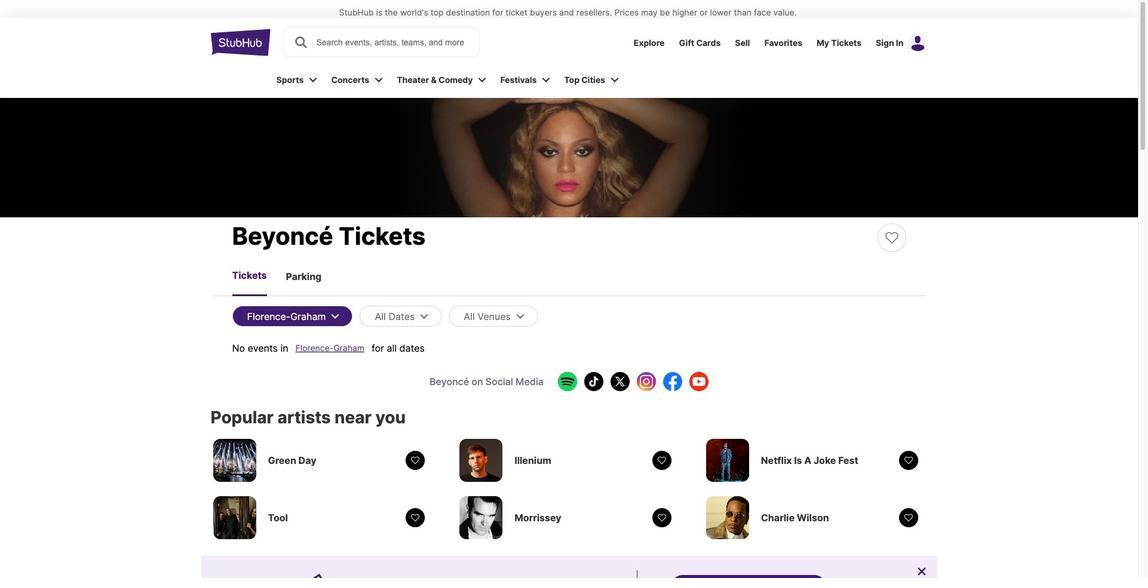 Task type: vqa. For each thing, say whether or not it's contained in the screenshot.
the View TikTok page for Beyoncé image
yes



Task type: locate. For each thing, give the bounding box(es) containing it.
view twitter page for beyoncé image
[[611, 372, 630, 391]]

view facebook page for beyoncé image
[[663, 372, 682, 391]]

view instagram page for beyoncé image
[[637, 372, 656, 391]]



Task type: describe. For each thing, give the bounding box(es) containing it.
Search events, artists, teams, and more field
[[315, 36, 468, 49]]

view spotify page for beyoncé image
[[558, 372, 577, 391]]

stubhub image
[[211, 27, 270, 57]]

view tiktok page for beyoncé image
[[584, 372, 603, 391]]

view youtube page for beyoncé image
[[689, 372, 709, 391]]



